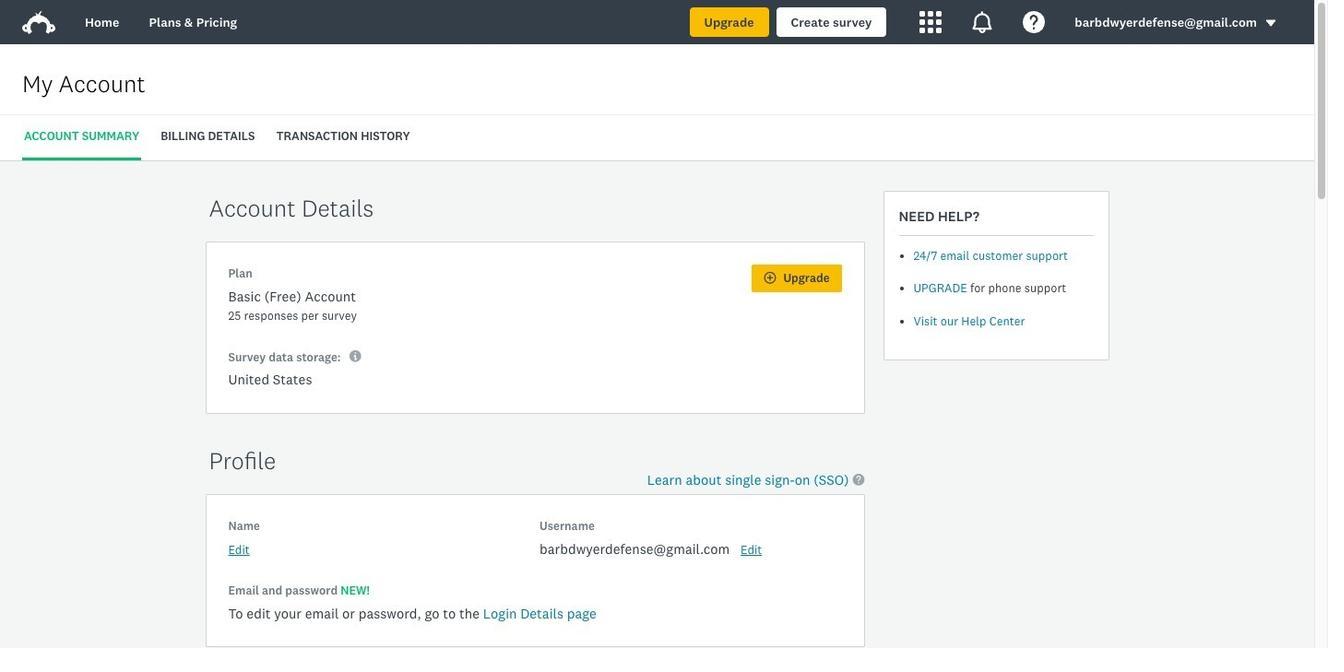 Task type: describe. For each thing, give the bounding box(es) containing it.
2 products icon image from the left
[[972, 11, 994, 33]]

dropdown arrow image
[[1265, 17, 1278, 30]]

surveymonkey logo image
[[22, 11, 55, 34]]

help icon image
[[1023, 11, 1046, 33]]



Task type: vqa. For each thing, say whether or not it's contained in the screenshot.
Search for questions text field
no



Task type: locate. For each thing, give the bounding box(es) containing it.
0 horizontal spatial products icon image
[[920, 11, 942, 33]]

products icon image
[[920, 11, 942, 33], [972, 11, 994, 33]]

1 products icon image from the left
[[920, 11, 942, 33]]

1 horizontal spatial products icon image
[[972, 11, 994, 33]]



